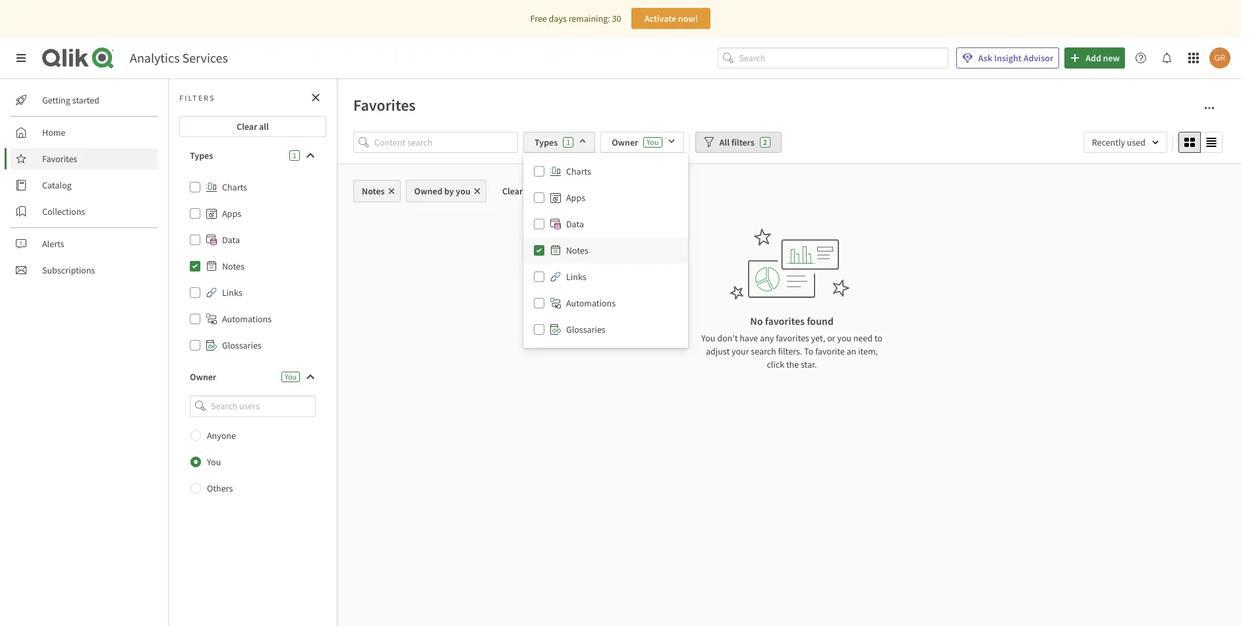 Task type: describe. For each thing, give the bounding box(es) containing it.
new
[[1104, 52, 1121, 64]]

Content search text field
[[375, 132, 518, 153]]

adjust
[[706, 346, 730, 357]]

clear all for leftmost the clear all button
[[237, 121, 269, 133]]

glossaries inside filters region
[[567, 324, 606, 336]]

no
[[751, 315, 763, 328]]

alerts link
[[11, 233, 158, 255]]

insight
[[995, 52, 1022, 64]]

Recently used field
[[1084, 132, 1168, 153]]

1 inside filters region
[[567, 137, 571, 147]]

clear all for the bottom the clear all button
[[503, 185, 535, 197]]

notes inside filters region
[[567, 245, 589, 257]]

search
[[751, 346, 777, 357]]

owner option group
[[179, 423, 326, 502]]

all filters
[[720, 137, 755, 148]]

or
[[828, 332, 836, 344]]

catalog
[[42, 179, 72, 191]]

recently used
[[1093, 137, 1146, 148]]

item,
[[859, 346, 879, 357]]

an
[[847, 346, 857, 357]]

favorite
[[816, 346, 845, 357]]

now!
[[679, 13, 699, 24]]

favorites inside "link"
[[42, 153, 77, 165]]

star.
[[801, 359, 818, 371]]

clear for leftmost the clear all button
[[237, 121, 257, 133]]

1 vertical spatial favorites
[[776, 332, 810, 344]]

Search text field
[[740, 47, 949, 69]]

close sidebar menu image
[[16, 53, 26, 63]]

all
[[720, 137, 730, 148]]

Search users text field
[[208, 396, 300, 417]]

getting started link
[[11, 90, 158, 111]]

the
[[787, 359, 800, 371]]

getting started
[[42, 94, 99, 106]]

recently
[[1093, 137, 1126, 148]]

yet,
[[812, 332, 826, 344]]

automations inside filters region
[[567, 297, 616, 309]]

subscriptions link
[[11, 260, 158, 281]]

getting
[[42, 94, 70, 106]]

don't
[[718, 332, 738, 344]]

collections
[[42, 206, 85, 218]]

owned by you button
[[406, 180, 487, 202]]

filters
[[179, 93, 215, 103]]

anyone
[[207, 430, 236, 442]]

analytics services
[[130, 49, 228, 66]]

you inside button
[[456, 185, 471, 197]]

activate now!
[[645, 13, 699, 24]]

filters region
[[354, 129, 1226, 348]]

any
[[761, 332, 775, 344]]

started
[[72, 94, 99, 106]]

0 horizontal spatial glossaries
[[222, 340, 262, 352]]

0 horizontal spatial links
[[222, 287, 243, 299]]

to
[[805, 346, 814, 357]]

home link
[[11, 122, 158, 143]]

1 vertical spatial data
[[222, 234, 240, 246]]

collections link
[[11, 201, 158, 222]]

clear for the bottom the clear all button
[[503, 185, 523, 197]]

you inside no favorites found you don't have any favorites yet, or you need to adjust your search filters. to favorite an item, click the star.
[[702, 332, 716, 344]]

owned by you
[[415, 185, 471, 197]]



Task type: locate. For each thing, give the bounding box(es) containing it.
1 vertical spatial favorites
[[42, 153, 77, 165]]

data inside filters region
[[567, 218, 584, 230]]

0 horizontal spatial all
[[259, 121, 269, 133]]

0 vertical spatial owner
[[612, 137, 639, 148]]

0 horizontal spatial clear all
[[237, 121, 269, 133]]

alerts
[[42, 238, 64, 250]]

searchbar element
[[718, 47, 949, 69]]

0 vertical spatial apps
[[567, 192, 586, 204]]

0 horizontal spatial you
[[456, 185, 471, 197]]

0 vertical spatial automations
[[567, 297, 616, 309]]

0 horizontal spatial charts
[[222, 181, 247, 193]]

automations
[[567, 297, 616, 309], [222, 313, 272, 325]]

1 vertical spatial apps
[[222, 208, 241, 220]]

you inside filters region
[[647, 137, 659, 147]]

1 horizontal spatial clear all
[[503, 185, 535, 197]]

1 vertical spatial 1
[[293, 150, 297, 160]]

you
[[647, 137, 659, 147], [702, 332, 716, 344], [285, 372, 297, 382], [207, 456, 221, 468]]

1 horizontal spatial links
[[567, 271, 587, 283]]

2
[[764, 137, 768, 147]]

0 vertical spatial you
[[456, 185, 471, 197]]

0 vertical spatial data
[[567, 218, 584, 230]]

1 vertical spatial types
[[190, 150, 213, 162]]

others
[[207, 483, 233, 494]]

owned
[[415, 185, 443, 197]]

more actions image
[[1205, 103, 1216, 113]]

0 horizontal spatial 1
[[293, 150, 297, 160]]

notes button
[[354, 180, 401, 202]]

0 horizontal spatial owner
[[190, 371, 216, 383]]

add
[[1086, 52, 1102, 64]]

glossaries
[[567, 324, 606, 336], [222, 340, 262, 352]]

filters
[[732, 137, 755, 148]]

1 horizontal spatial notes
[[362, 185, 385, 197]]

1 vertical spatial charts
[[222, 181, 247, 193]]

1 vertical spatial clear all button
[[492, 180, 545, 202]]

owner inside filters region
[[612, 137, 639, 148]]

add new
[[1086, 52, 1121, 64]]

1 vertical spatial glossaries
[[222, 340, 262, 352]]

types inside filters region
[[535, 137, 558, 148]]

switch view group
[[1179, 132, 1224, 153]]

subscriptions
[[42, 264, 95, 276]]

data
[[567, 218, 584, 230], [222, 234, 240, 246]]

charts inside filters region
[[567, 166, 592, 177]]

1 vertical spatial automations
[[222, 313, 272, 325]]

1 horizontal spatial favorites
[[354, 95, 416, 115]]

have
[[740, 332, 759, 344]]

charts
[[567, 166, 592, 177], [222, 181, 247, 193]]

activate now! link
[[632, 8, 711, 29]]

ask insight advisor
[[979, 52, 1054, 64]]

services
[[182, 49, 228, 66]]

1 horizontal spatial owner
[[612, 137, 639, 148]]

1 vertical spatial you
[[838, 332, 852, 344]]

1 horizontal spatial all
[[525, 185, 535, 197]]

None field
[[179, 396, 326, 417]]

add new button
[[1065, 47, 1126, 69]]

0 vertical spatial favorites
[[766, 315, 805, 328]]

1 vertical spatial clear all
[[503, 185, 535, 197]]

by
[[445, 185, 454, 197]]

greg robinson image
[[1210, 47, 1231, 69]]

free days remaining: 30
[[531, 13, 622, 24]]

0 horizontal spatial favorites
[[42, 153, 77, 165]]

2 vertical spatial notes
[[222, 261, 245, 272]]

used
[[1128, 137, 1146, 148]]

1 vertical spatial links
[[222, 287, 243, 299]]

free
[[531, 13, 547, 24]]

0 horizontal spatial clear
[[237, 121, 257, 133]]

you inside no favorites found you don't have any favorites yet, or you need to adjust your search filters. to favorite an item, click the star.
[[838, 332, 852, 344]]

0 horizontal spatial data
[[222, 234, 240, 246]]

0 vertical spatial all
[[259, 121, 269, 133]]

links inside filters region
[[567, 271, 587, 283]]

catalog link
[[11, 175, 158, 196]]

notes
[[362, 185, 385, 197], [567, 245, 589, 257], [222, 261, 245, 272]]

navigation pane element
[[0, 84, 168, 286]]

1 horizontal spatial you
[[838, 332, 852, 344]]

0 vertical spatial clear
[[237, 121, 257, 133]]

1 horizontal spatial data
[[567, 218, 584, 230]]

1
[[567, 137, 571, 147], [293, 150, 297, 160]]

activate
[[645, 13, 677, 24]]

you right or
[[838, 332, 852, 344]]

advisor
[[1024, 52, 1054, 64]]

0 horizontal spatial clear all button
[[179, 116, 326, 137]]

1 horizontal spatial types
[[535, 137, 558, 148]]

types
[[535, 137, 558, 148], [190, 150, 213, 162]]

need
[[854, 332, 873, 344]]

all
[[259, 121, 269, 133], [525, 185, 535, 197]]

0 vertical spatial clear all button
[[179, 116, 326, 137]]

you
[[456, 185, 471, 197], [838, 332, 852, 344]]

favorites
[[766, 315, 805, 328], [776, 332, 810, 344]]

1 vertical spatial clear
[[503, 185, 523, 197]]

1 vertical spatial notes
[[567, 245, 589, 257]]

favorites up filters.
[[776, 332, 810, 344]]

filters.
[[779, 346, 803, 357]]

0 vertical spatial glossaries
[[567, 324, 606, 336]]

1 horizontal spatial apps
[[567, 192, 586, 204]]

1 horizontal spatial 1
[[567, 137, 571, 147]]

30
[[612, 13, 622, 24]]

favorites up any at right
[[766, 315, 805, 328]]

1 horizontal spatial clear all button
[[492, 180, 545, 202]]

apps inside filters region
[[567, 192, 586, 204]]

apps
[[567, 192, 586, 204], [222, 208, 241, 220]]

0 horizontal spatial types
[[190, 150, 213, 162]]

2 horizontal spatial notes
[[567, 245, 589, 257]]

1 vertical spatial all
[[525, 185, 535, 197]]

0 vertical spatial types
[[535, 137, 558, 148]]

owner
[[612, 137, 639, 148], [190, 371, 216, 383]]

1 horizontal spatial clear
[[503, 185, 523, 197]]

to
[[875, 332, 883, 344]]

your
[[732, 346, 750, 357]]

analytics services element
[[130, 49, 228, 66]]

1 horizontal spatial glossaries
[[567, 324, 606, 336]]

0 horizontal spatial apps
[[222, 208, 241, 220]]

favorites
[[354, 95, 416, 115], [42, 153, 77, 165]]

remaining:
[[569, 13, 611, 24]]

no favorites found you don't have any favorites yet, or you need to adjust your search filters. to favorite an item, click the star.
[[702, 315, 883, 371]]

1 vertical spatial owner
[[190, 371, 216, 383]]

favorites link
[[11, 148, 158, 170]]

you inside owner option group
[[207, 456, 221, 468]]

click
[[767, 359, 785, 371]]

0 vertical spatial notes
[[362, 185, 385, 197]]

0 vertical spatial charts
[[567, 166, 592, 177]]

links
[[567, 271, 587, 283], [222, 287, 243, 299]]

ask insight advisor button
[[957, 47, 1060, 69]]

you right by
[[456, 185, 471, 197]]

0 horizontal spatial automations
[[222, 313, 272, 325]]

clear
[[237, 121, 257, 133], [503, 185, 523, 197]]

0 vertical spatial favorites
[[354, 95, 416, 115]]

0 vertical spatial 1
[[567, 137, 571, 147]]

ask
[[979, 52, 993, 64]]

1 horizontal spatial charts
[[567, 166, 592, 177]]

0 vertical spatial links
[[567, 271, 587, 283]]

analytics
[[130, 49, 180, 66]]

days
[[549, 13, 567, 24]]

1 horizontal spatial automations
[[567, 297, 616, 309]]

home
[[42, 127, 65, 139]]

notes inside notes "button"
[[362, 185, 385, 197]]

clear all button
[[179, 116, 326, 137], [492, 180, 545, 202]]

0 horizontal spatial notes
[[222, 261, 245, 272]]

found
[[807, 315, 834, 328]]

clear all
[[237, 121, 269, 133], [503, 185, 535, 197]]

0 vertical spatial clear all
[[237, 121, 269, 133]]



Task type: vqa. For each thing, say whether or not it's contained in the screenshot.
the topmost Demo
no



